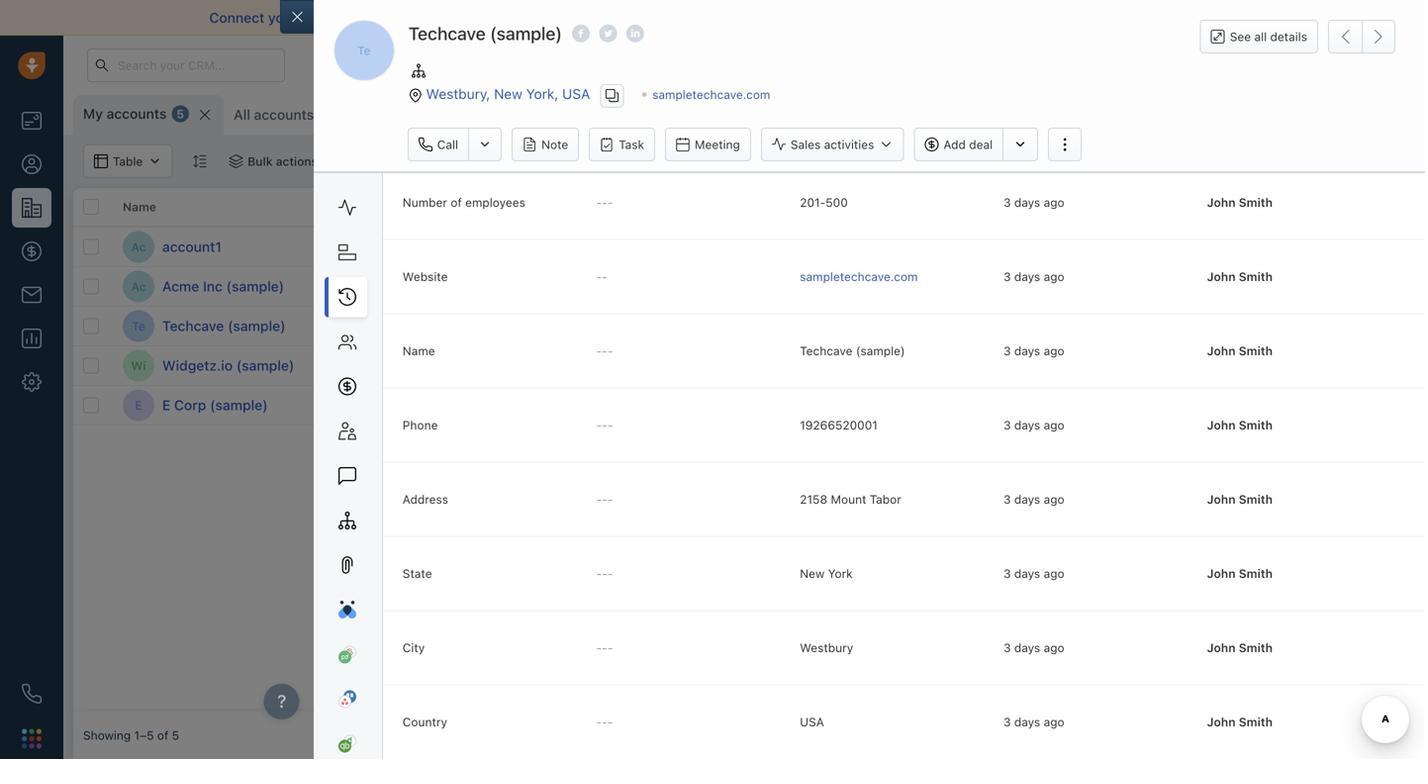 Task type: locate. For each thing, give the bounding box(es) containing it.
sampletechcave.com link up the meeting button
[[652, 88, 770, 101]]

days for westbury
[[1014, 641, 1040, 655]]

press space to select this row. row containing acme inc (sample)
[[73, 267, 370, 307]]

mount
[[831, 492, 866, 506]]

3 days ago for techcave (sample)
[[1004, 344, 1065, 358]]

name down "my accounts 5"
[[123, 200, 156, 214]]

1 vertical spatial techcave
[[162, 318, 224, 334]]

account1
[[162, 239, 222, 255]]

actions
[[276, 154, 318, 168]]

ago for 201-500
[[1044, 195, 1065, 209]]

wi
[[131, 359, 146, 373]]

--- for address
[[596, 492, 613, 506]]

see
[[1230, 30, 1251, 44]]

twitter circled image
[[599, 23, 617, 44]]

0 vertical spatial add
[[944, 137, 966, 151]]

2158
[[800, 492, 828, 506]]

note button
[[512, 128, 579, 161]]

ago for 2158 mount tabor
[[1044, 492, 1065, 506]]

-- inside techcave (sample) dialog
[[596, 270, 608, 283]]

phone
[[1271, 200, 1308, 214], [403, 418, 438, 432]]

container_wx8msf4aqz5i3rn1 image for john smith
[[830, 280, 844, 293]]

$ 0 row group
[[370, 228, 1425, 426]]

press space to select this row. row containing widgetz.io (sample)
[[73, 346, 370, 386]]

ago for techcave (sample)
[[1044, 344, 1065, 358]]

0 horizontal spatial of
[[157, 728, 169, 742]]

1 horizontal spatial container_wx8msf4aqz5i3rn1 image
[[830, 280, 844, 293]]

e for e
[[135, 398, 142, 412]]

2 3 from the top
[[1004, 270, 1011, 283]]

john smith for country
[[1207, 715, 1273, 729]]

0 horizontal spatial usa
[[562, 86, 590, 102]]

2 + add task from the top
[[974, 280, 1034, 293]]

0 horizontal spatial name
[[123, 200, 156, 214]]

4 days from the top
[[1014, 418, 1040, 432]]

techcave up 19266520001
[[800, 344, 853, 358]]

0 horizontal spatial --
[[380, 240, 391, 254]]

-- inside press space to select this row. row
[[380, 240, 391, 254]]

press space to select this row. row
[[73, 228, 370, 267], [370, 228, 1425, 267], [73, 267, 370, 307], [370, 267, 1425, 307], [73, 307, 370, 346], [370, 307, 1425, 346], [73, 346, 370, 386], [370, 346, 1425, 386], [73, 386, 370, 426], [370, 386, 1425, 426]]

1 horizontal spatial --
[[596, 270, 608, 283]]

sampletechcave.com down sales owner
[[800, 270, 918, 283]]

1 cell from the top
[[1409, 228, 1425, 266]]

sales left activities at the top right
[[791, 137, 821, 151]]

widgetz.io (sample) link
[[162, 356, 294, 376]]

3
[[1004, 195, 1011, 209], [1004, 270, 1011, 283], [1004, 344, 1011, 358], [1004, 418, 1011, 432], [1004, 492, 1011, 506], [1004, 567, 1011, 580], [1004, 641, 1011, 655], [1004, 715, 1011, 729]]

$
[[677, 237, 687, 256]]

(sample) up widgetz.io (sample)
[[228, 318, 286, 334]]

1 horizontal spatial new
[[800, 567, 825, 580]]

0 horizontal spatial techcave (sample)
[[162, 318, 286, 334]]

phone up 19266343001
[[1271, 200, 1308, 214]]

task for sampleacme.com
[[1010, 280, 1034, 293]]

3 days ago
[[1004, 195, 1065, 209], [1004, 270, 1065, 283], [1004, 344, 1065, 358], [1004, 418, 1065, 432], [1004, 492, 1065, 506], [1004, 567, 1065, 580], [1004, 641, 1065, 655], [1004, 715, 1065, 729]]

john for city
[[1207, 641, 1236, 655]]

2 --- from the top
[[596, 344, 613, 358]]

0 vertical spatial j image
[[381, 350, 413, 382]]

john for country
[[1207, 715, 1236, 729]]

2 horizontal spatial techcave (sample)
[[800, 344, 905, 358]]

2 vertical spatial techcave (sample)
[[800, 344, 905, 358]]

1 vertical spatial techcave (sample)
[[162, 318, 286, 334]]

scratch.
[[1197, 9, 1251, 26]]

techcave (sample) down acme inc (sample) link
[[162, 318, 286, 334]]

new left 'york'
[[800, 567, 825, 580]]

1 j image from the top
[[381, 350, 413, 382]]

+ click to add
[[1271, 238, 1348, 252], [529, 240, 606, 254], [1122, 240, 1200, 254]]

4 3 days ago from the top
[[1004, 418, 1065, 432]]

1 horizontal spatial sampletechcave.com link
[[800, 270, 918, 283]]

row group
[[73, 228, 370, 426]]

1 task from the top
[[1010, 240, 1034, 254]]

5 cell from the top
[[1409, 386, 1425, 425]]

7 days from the top
[[1014, 641, 1040, 655]]

3 --- from the top
[[596, 418, 613, 432]]

2 ago from the top
[[1044, 270, 1065, 283]]

0 horizontal spatial click
[[539, 240, 567, 254]]

usa down westbury
[[800, 715, 824, 729]]

1 horizontal spatial techcave
[[409, 23, 486, 44]]

so you don't have to start from scratch.
[[993, 9, 1251, 26]]

5 down search your crm... text box
[[176, 107, 184, 121]]

3 days from the top
[[1014, 344, 1040, 358]]

1 horizontal spatial te
[[357, 43, 371, 57]]

0 horizontal spatial phone
[[403, 418, 438, 432]]

0 horizontal spatial sales
[[791, 137, 821, 151]]

1 --- from the top
[[596, 195, 613, 209]]

deliverability
[[428, 9, 512, 26]]

name inside name row
[[123, 200, 156, 214]]

click
[[1282, 238, 1309, 252], [539, 240, 567, 254], [1133, 240, 1161, 254]]

2 ac from the top
[[131, 280, 146, 293]]

7 --- from the top
[[596, 715, 613, 729]]

6 3 days ago from the top
[[1004, 567, 1065, 580]]

ago
[[1044, 195, 1065, 209], [1044, 270, 1065, 283], [1044, 344, 1065, 358], [1044, 418, 1065, 432], [1044, 492, 1065, 506], [1044, 567, 1065, 580], [1044, 641, 1065, 655], [1044, 715, 1065, 729]]

e
[[162, 397, 171, 413], [135, 398, 142, 412]]

container_wx8msf4aqz5i3rn1 image for 1 filter applied
[[344, 154, 357, 168]]

techcave (sample) up westbury, new york, usa
[[409, 23, 562, 44]]

0 vertical spatial sampletechcave.com
[[652, 88, 770, 101]]

3 ago from the top
[[1044, 344, 1065, 358]]

1 3 days ago from the top
[[1004, 195, 1065, 209]]

te inside button
[[357, 43, 371, 57]]

0 horizontal spatial accounts
[[107, 105, 167, 122]]

1 horizontal spatial phone
[[1271, 200, 1308, 214]]

3 days ago for westbury
[[1004, 641, 1065, 655]]

close image
[[1396, 13, 1405, 23]]

1 vertical spatial name
[[403, 344, 435, 358]]

--- for city
[[596, 641, 613, 655]]

0 vertical spatial + add task
[[974, 240, 1034, 254]]

usa up ⌘
[[562, 86, 590, 102]]

1 vertical spatial te
[[132, 319, 145, 333]]

0 vertical spatial ac
[[131, 240, 146, 254]]

activities
[[824, 137, 874, 151]]

--- for name
[[596, 344, 613, 358]]

4 ago from the top
[[1044, 418, 1065, 432]]

1 horizontal spatial sampletechcave.com
[[800, 270, 918, 283]]

4 3 from the top
[[1004, 418, 1011, 432]]

+ add task for sampleacme.com
[[974, 280, 1034, 293]]

sales for sales owner
[[825, 200, 857, 214]]

3 for techcave (sample)
[[1004, 344, 1011, 358]]

3 days ago for 19266520001
[[1004, 418, 1065, 432]]

techcave up widgetz.io
[[162, 318, 224, 334]]

name inside techcave (sample) dialog
[[403, 344, 435, 358]]

6 days from the top
[[1014, 567, 1040, 580]]

7 3 days ago from the top
[[1004, 641, 1065, 655]]

1 ago from the top
[[1044, 195, 1065, 209]]

0 horizontal spatial te
[[132, 319, 145, 333]]

2 vertical spatial techcave
[[800, 344, 853, 358]]

press space to select this row. row containing techcave (sample)
[[73, 307, 370, 346]]

accounts
[[107, 105, 167, 122], [254, 106, 314, 123]]

8 ago from the top
[[1044, 715, 1065, 729]]

5 --- from the top
[[596, 567, 613, 580]]

0 vertical spatial 5
[[176, 107, 184, 121]]

enable
[[544, 9, 587, 26]]

0 vertical spatial sampletechcave.com link
[[652, 88, 770, 101]]

+ add task
[[974, 240, 1034, 254], [974, 280, 1034, 293]]

1 vertical spatial --
[[596, 270, 608, 283]]

sampletechcave.com link down sales owner
[[800, 270, 918, 283]]

7 ago from the top
[[1044, 641, 1065, 655]]

l image
[[381, 271, 413, 302]]

1 + add task from the top
[[974, 240, 1034, 254]]

see all details
[[1230, 30, 1307, 44]]

--
[[380, 240, 391, 254], [596, 270, 608, 283]]

1 vertical spatial sales
[[825, 200, 857, 214]]

sales inside techcave (sample) dialog
[[791, 137, 821, 151]]

smith for website
[[1239, 270, 1273, 283]]

add inside button
[[944, 137, 966, 151]]

cell
[[1409, 228, 1425, 266], [1409, 267, 1425, 306], [1409, 307, 1425, 345], [1409, 346, 1425, 385], [1409, 386, 1425, 425]]

techcave (sample) up 19266520001
[[800, 344, 905, 358]]

0 vertical spatial task
[[1010, 240, 1034, 254]]

2 horizontal spatial techcave
[[800, 344, 853, 358]]

name
[[123, 200, 156, 214], [403, 344, 435, 358]]

0 horizontal spatial techcave
[[162, 318, 224, 334]]

of
[[670, 9, 683, 26], [451, 195, 462, 209], [157, 728, 169, 742]]

0 vertical spatial phone
[[1271, 200, 1308, 214]]

500
[[826, 195, 848, 209]]

techcave (sample) inside press space to select this row. row
[[162, 318, 286, 334]]

ac for account1
[[131, 240, 146, 254]]

ac left acme
[[131, 280, 146, 293]]

e down wi
[[135, 398, 142, 412]]

3 for 2158 mount tabor
[[1004, 492, 1011, 506]]

to
[[355, 9, 369, 26], [1112, 9, 1125, 26], [1313, 238, 1324, 252], [570, 240, 581, 254], [1164, 240, 1175, 254]]

city
[[403, 641, 425, 655]]

1 ac from the top
[[131, 240, 146, 254]]

j image
[[381, 350, 413, 382], [381, 389, 413, 421]]

accounts right 'all'
[[254, 106, 314, 123]]

sampleacme.com
[[529, 280, 626, 293]]

0 horizontal spatial container_wx8msf4aqz5i3rn1 image
[[344, 154, 357, 168]]

days for 2158 mount tabor
[[1014, 492, 1040, 506]]

1 horizontal spatial e
[[162, 397, 171, 413]]

1 vertical spatial task
[[1010, 280, 1034, 293]]

1 vertical spatial j image
[[381, 389, 413, 421]]

phone inside $ 0 grid
[[1271, 200, 1308, 214]]

john for phone
[[1207, 418, 1236, 432]]

add for sampleacme.com
[[985, 280, 1007, 293]]

details
[[1270, 30, 1307, 44]]

bulk
[[248, 154, 273, 168]]

1 vertical spatial of
[[451, 195, 462, 209]]

te
[[357, 43, 371, 57], [132, 319, 145, 333]]

1 vertical spatial ac
[[131, 280, 146, 293]]

4 cell from the top
[[1409, 346, 1425, 385]]

john for state
[[1207, 567, 1236, 580]]

1 vertical spatial + add task
[[974, 280, 1034, 293]]

name down s image
[[403, 344, 435, 358]]

e for e corp (sample)
[[162, 397, 171, 413]]

1 3 from the top
[[1004, 195, 1011, 209]]

task for + click to add
[[1010, 240, 1034, 254]]

phone element
[[12, 674, 51, 714]]

(sample) left facebook circled image
[[490, 23, 562, 44]]

1 vertical spatial new
[[800, 567, 825, 580]]

linkedin circled image
[[626, 23, 644, 44]]

0 vertical spatial new
[[494, 86, 523, 102]]

row group containing account1
[[73, 228, 370, 426]]

8 3 from the top
[[1004, 715, 1011, 729]]

6 --- from the top
[[596, 641, 613, 655]]

3 3 from the top
[[1004, 344, 1011, 358]]

0 horizontal spatial e
[[135, 398, 142, 412]]

of right 1–5
[[157, 728, 169, 742]]

1 days from the top
[[1014, 195, 1040, 209]]

john for number of employees
[[1207, 195, 1236, 209]]

8 days from the top
[[1014, 715, 1040, 729]]

sales left owner
[[825, 200, 857, 214]]

john for name
[[1207, 344, 1236, 358]]

ac left account1 link
[[131, 240, 146, 254]]

days for usa
[[1014, 715, 1040, 729]]

techcave inside techcave (sample) link
[[162, 318, 224, 334]]

(sample) up 19266520001
[[856, 344, 905, 358]]

4 --- from the top
[[596, 492, 613, 506]]

new left york,
[[494, 86, 523, 102]]

john for website
[[1207, 270, 1236, 283]]

techcave (sample) link
[[162, 316, 286, 336]]

press space to select this row. row containing $ 0
[[370, 228, 1425, 267]]

e left "corp"
[[162, 397, 171, 413]]

have
[[1077, 9, 1108, 26]]

note
[[541, 137, 568, 151]]

smith for address
[[1239, 492, 1273, 506]]

1 horizontal spatial of
[[451, 195, 462, 209]]

phone inside techcave (sample) dialog
[[403, 418, 438, 432]]

new york
[[800, 567, 853, 580]]

2 horizontal spatial + click to add
[[1271, 238, 1348, 252]]

1 horizontal spatial sales
[[825, 200, 857, 214]]

--- for number of employees
[[596, 195, 613, 209]]

Search your CRM... text field
[[87, 48, 285, 82]]

1 vertical spatial phone
[[403, 418, 438, 432]]

john smith for city
[[1207, 641, 1273, 655]]

8 3 days ago from the top
[[1004, 715, 1065, 729]]

york
[[828, 567, 853, 580]]

0 vertical spatial techcave
[[409, 23, 486, 44]]

accounts right my
[[107, 105, 167, 122]]

from
[[1163, 9, 1194, 26]]

---
[[596, 195, 613, 209], [596, 344, 613, 358], [596, 418, 613, 432], [596, 492, 613, 506], [596, 567, 613, 580], [596, 641, 613, 655], [596, 715, 613, 729]]

0 horizontal spatial sampletechcave.com
[[652, 88, 770, 101]]

press space to select this row. row containing john smith
[[370, 346, 1425, 386]]

john smith
[[1207, 195, 1273, 209], [849, 240, 912, 254], [1207, 270, 1273, 283], [849, 280, 912, 293], [1207, 344, 1273, 358], [849, 359, 912, 373], [1207, 418, 1273, 432], [1207, 492, 1273, 506], [1207, 567, 1273, 580], [1207, 641, 1273, 655], [1207, 715, 1273, 729]]

5 right 1–5
[[172, 728, 179, 742]]

container_wx8msf4aqz5i3rn1 image
[[344, 154, 357, 168], [830, 280, 844, 293]]

5 ago from the top
[[1044, 492, 1065, 506]]

techcave up westbury,
[[409, 23, 486, 44]]

6 ago from the top
[[1044, 567, 1065, 580]]

1 vertical spatial add
[[985, 240, 1007, 254]]

name row
[[73, 188, 370, 228]]

0 vertical spatial te
[[357, 43, 371, 57]]

smith for number of employees
[[1239, 195, 1273, 209]]

container_wx8msf4aqz5i3rn1 image left 1 at left top
[[344, 154, 357, 168]]

1 horizontal spatial accounts
[[254, 106, 314, 123]]

e inside 'link'
[[162, 397, 171, 413]]

of right number at the top of the page
[[451, 195, 462, 209]]

0 vertical spatial sales
[[791, 137, 821, 151]]

techcave
[[409, 23, 486, 44], [162, 318, 224, 334], [800, 344, 853, 358]]

(sample) right inc
[[226, 278, 284, 294]]

0 vertical spatial of
[[670, 9, 683, 26]]

$ 0
[[677, 237, 701, 256]]

1 horizontal spatial name
[[403, 344, 435, 358]]

5 3 from the top
[[1004, 492, 1011, 506]]

freshworks switcher image
[[22, 729, 42, 749]]

accounts for my
[[107, 105, 167, 122]]

sales inside $ 0 grid
[[825, 200, 857, 214]]

3 days ago for new york
[[1004, 567, 1065, 580]]

2 task from the top
[[1010, 280, 1034, 293]]

sampletechcave.com up the meeting button
[[652, 88, 770, 101]]

te inside press space to select this row. row
[[132, 319, 145, 333]]

of right 'sync'
[[670, 9, 683, 26]]

5 days from the top
[[1014, 492, 1040, 506]]

sales
[[791, 137, 821, 151], [825, 200, 857, 214]]

1 vertical spatial container_wx8msf4aqz5i3rn1 image
[[830, 280, 844, 293]]

0 vertical spatial name
[[123, 200, 156, 214]]

account1 link
[[162, 237, 222, 257]]

container_wx8msf4aqz5i3rn1 image down sales owner
[[830, 280, 844, 293]]

add
[[1327, 238, 1348, 252], [585, 240, 606, 254], [1179, 240, 1200, 254]]

5 3 days ago from the top
[[1004, 492, 1065, 506]]

call
[[437, 137, 458, 151]]

2 vertical spatial add
[[985, 280, 1007, 293]]

1 vertical spatial usa
[[800, 715, 824, 729]]

(sample) down widgetz.io (sample) link
[[210, 397, 268, 413]]

phone up address
[[403, 418, 438, 432]]

e corp (sample)
[[162, 397, 268, 413]]

westbury,
[[426, 86, 490, 102]]

way
[[606, 9, 632, 26]]

0 vertical spatial --
[[380, 240, 391, 254]]

0 vertical spatial usa
[[562, 86, 590, 102]]

2 3 days ago from the top
[[1004, 270, 1065, 283]]

3 3 days ago from the top
[[1004, 344, 1065, 358]]

0 vertical spatial container_wx8msf4aqz5i3rn1 image
[[344, 154, 357, 168]]

(sample)
[[490, 23, 562, 44], [226, 278, 284, 294], [228, 318, 286, 334], [856, 344, 905, 358], [236, 357, 294, 374], [210, 397, 268, 413]]

6 3 from the top
[[1004, 567, 1011, 580]]

7 3 from the top
[[1004, 641, 1011, 655]]

0 vertical spatial techcave (sample)
[[409, 23, 562, 44]]

2 horizontal spatial of
[[670, 9, 683, 26]]

2 cell from the top
[[1409, 267, 1425, 306]]

add deal
[[944, 137, 993, 151]]

ago for new york
[[1044, 567, 1065, 580]]

2 vertical spatial of
[[157, 728, 169, 742]]

container_wx8msf4aqz5i3rn1 image inside 1 filter applied button
[[344, 154, 357, 168]]

techcave (sample) dialog
[[280, 0, 1425, 759]]

⌘
[[587, 108, 598, 122]]



Task type: vqa. For each thing, say whether or not it's contained in the screenshot.
right the help
no



Task type: describe. For each thing, give the bounding box(es) containing it.
number
[[403, 195, 447, 209]]

acme inc (sample)
[[162, 278, 284, 294]]

john smith for number of employees
[[1207, 195, 1273, 209]]

sync
[[635, 9, 666, 26]]

0 horizontal spatial sampletechcave.com link
[[652, 88, 770, 101]]

widgetz.io
[[162, 357, 233, 374]]

westbury, new york, usa link
[[426, 86, 590, 102]]

0
[[691, 237, 701, 256]]

2 horizontal spatial click
[[1282, 238, 1309, 252]]

$ 0 grid
[[73, 186, 1425, 712]]

19266343001
[[1271, 277, 1349, 291]]

call button
[[408, 128, 468, 161]]

sales owner
[[825, 200, 896, 214]]

meeting button
[[665, 128, 751, 161]]

201-500
[[800, 195, 848, 209]]

press space to select this row. row containing 19266343001
[[370, 267, 1425, 307]]

connect your mailbox link
[[209, 9, 355, 26]]

and
[[516, 9, 540, 26]]

inc
[[203, 278, 223, 294]]

row group inside $ 0 grid
[[73, 228, 370, 426]]

3 days ago for 2158 mount tabor
[[1004, 492, 1065, 506]]

ago for 19266520001
[[1044, 418, 1065, 432]]

e corp (sample) link
[[162, 395, 268, 415]]

acme inc (sample) link
[[162, 277, 284, 296]]

0 horizontal spatial + click to add
[[529, 240, 606, 254]]

email
[[686, 9, 721, 26]]

of inside techcave (sample) dialog
[[451, 195, 462, 209]]

days for new york
[[1014, 567, 1040, 580]]

accounts for all
[[254, 106, 314, 123]]

address
[[403, 492, 448, 506]]

3 for 19266520001
[[1004, 418, 1011, 432]]

westbury
[[800, 641, 853, 655]]

bulk actions button
[[216, 145, 331, 178]]

connect your mailbox to improve deliverability and enable 2-way sync of email conversations.
[[209, 9, 821, 26]]

westbury, new york, usa
[[426, 86, 590, 102]]

phone image
[[22, 684, 42, 704]]

2 j image from the top
[[381, 389, 413, 421]]

smith for country
[[1239, 715, 1273, 729]]

19266520001
[[800, 418, 878, 432]]

ago for usa
[[1044, 715, 1065, 729]]

3 for new york
[[1004, 567, 1011, 580]]

0 horizontal spatial new
[[494, 86, 523, 102]]

you
[[1012, 9, 1036, 26]]

smith for city
[[1239, 641, 1273, 655]]

days for 19266520001
[[1014, 418, 1040, 432]]

cell for press space to select this row. row containing $ 0
[[1409, 228, 1425, 266]]

next activity
[[974, 200, 1047, 214]]

container_wx8msf4aqz5i3rn1 image
[[229, 154, 243, 168]]

(sample) down techcave (sample) link
[[236, 357, 294, 374]]

days for 201-500
[[1014, 195, 1040, 209]]

related
[[380, 200, 424, 214]]

1–5
[[134, 728, 154, 742]]

press space to select this row. row containing e corp (sample)
[[73, 386, 370, 426]]

start
[[1128, 9, 1159, 26]]

task
[[619, 137, 644, 151]]

facebook circled image
[[572, 23, 590, 44]]

cell for press space to select this row. row containing 19266343001
[[1409, 267, 1425, 306]]

tabor
[[870, 492, 902, 506]]

my accounts 5
[[83, 105, 184, 122]]

2 days from the top
[[1014, 270, 1040, 283]]

sales for sales activities
[[791, 137, 821, 151]]

showing
[[83, 728, 131, 742]]

1 horizontal spatial add
[[1179, 240, 1200, 254]]

+ add task for + click to add
[[974, 240, 1034, 254]]

my
[[83, 105, 103, 122]]

mailbox
[[301, 9, 352, 26]]

5 inside "my accounts 5"
[[176, 107, 184, 121]]

website
[[403, 270, 448, 283]]

filter
[[374, 154, 401, 168]]

applied
[[404, 154, 447, 168]]

1 horizontal spatial techcave (sample)
[[409, 23, 562, 44]]

1 horizontal spatial + click to add
[[1122, 240, 1200, 254]]

deal
[[969, 137, 993, 151]]

s image
[[381, 310, 413, 342]]

state
[[403, 567, 432, 580]]

⌘ o
[[587, 108, 610, 122]]

acme
[[162, 278, 199, 294]]

(sample) inside 'link'
[[210, 397, 268, 413]]

john smith for website
[[1207, 270, 1273, 283]]

conversations.
[[725, 9, 821, 26]]

my accounts link
[[83, 104, 167, 124]]

john smith for address
[[1207, 492, 1273, 506]]

2 horizontal spatial add
[[1327, 238, 1348, 252]]

2-
[[591, 9, 606, 26]]

1 filter applied button
[[331, 145, 460, 178]]

--- for country
[[596, 715, 613, 729]]

3 days ago for usa
[[1004, 715, 1065, 729]]

owner
[[860, 200, 896, 214]]

contacts
[[427, 200, 478, 214]]

0 horizontal spatial add
[[585, 240, 606, 254]]

19266343001 link
[[1271, 276, 1349, 297]]

1 vertical spatial sampletechcave.com link
[[800, 270, 918, 283]]

connect
[[209, 9, 265, 26]]

all
[[1254, 30, 1267, 44]]

3 for 201-500
[[1004, 195, 1011, 209]]

cell for press space to select this row. row containing john smith
[[1409, 346, 1425, 385]]

3 for usa
[[1004, 715, 1011, 729]]

employees
[[465, 195, 525, 209]]

o
[[601, 108, 610, 122]]

smith for name
[[1239, 344, 1273, 358]]

bulk actions
[[248, 154, 318, 168]]

1 horizontal spatial click
[[1133, 240, 1161, 254]]

john smith for phone
[[1207, 418, 1273, 432]]

showing 1–5 of 5
[[83, 728, 179, 742]]

call link
[[408, 128, 468, 161]]

see all details button
[[1200, 20, 1318, 53]]

john smith for state
[[1207, 567, 1273, 580]]

task button
[[589, 128, 655, 161]]

ac for acme inc (sample)
[[131, 280, 146, 293]]

3 for westbury
[[1004, 641, 1011, 655]]

1 horizontal spatial usa
[[800, 715, 824, 729]]

add deal button
[[914, 128, 1003, 161]]

next
[[974, 200, 1001, 214]]

3 cell from the top
[[1409, 307, 1425, 345]]

--- for phone
[[596, 418, 613, 432]]

1 vertical spatial sampletechcave.com
[[800, 270, 918, 283]]

press space to select this row. row containing account1
[[73, 228, 370, 267]]

don't
[[1039, 9, 1074, 26]]

country
[[403, 715, 447, 729]]

all
[[234, 106, 250, 123]]

all accounts
[[234, 106, 314, 123]]

john for address
[[1207, 492, 1236, 506]]

smith for phone
[[1239, 418, 1273, 432]]

te button
[[333, 20, 395, 81]]

widgetz.io (sample)
[[162, 357, 294, 374]]

john smith for name
[[1207, 344, 1273, 358]]

ago for westbury
[[1044, 641, 1065, 655]]

your
[[268, 9, 297, 26]]

3 days ago for 201-500
[[1004, 195, 1065, 209]]

so
[[993, 9, 1008, 26]]

add for + click to add
[[985, 240, 1007, 254]]

201-
[[800, 195, 826, 209]]

related contacts
[[380, 200, 478, 214]]

meeting
[[695, 137, 740, 151]]

activity
[[1004, 200, 1047, 214]]

smith for state
[[1239, 567, 1273, 580]]

sales activities
[[791, 137, 874, 151]]

1 filter applied
[[365, 154, 447, 168]]

days for techcave (sample)
[[1014, 344, 1040, 358]]

1 vertical spatial 5
[[172, 728, 179, 742]]

--- for state
[[596, 567, 613, 580]]

2158 mount tabor
[[800, 492, 902, 506]]



